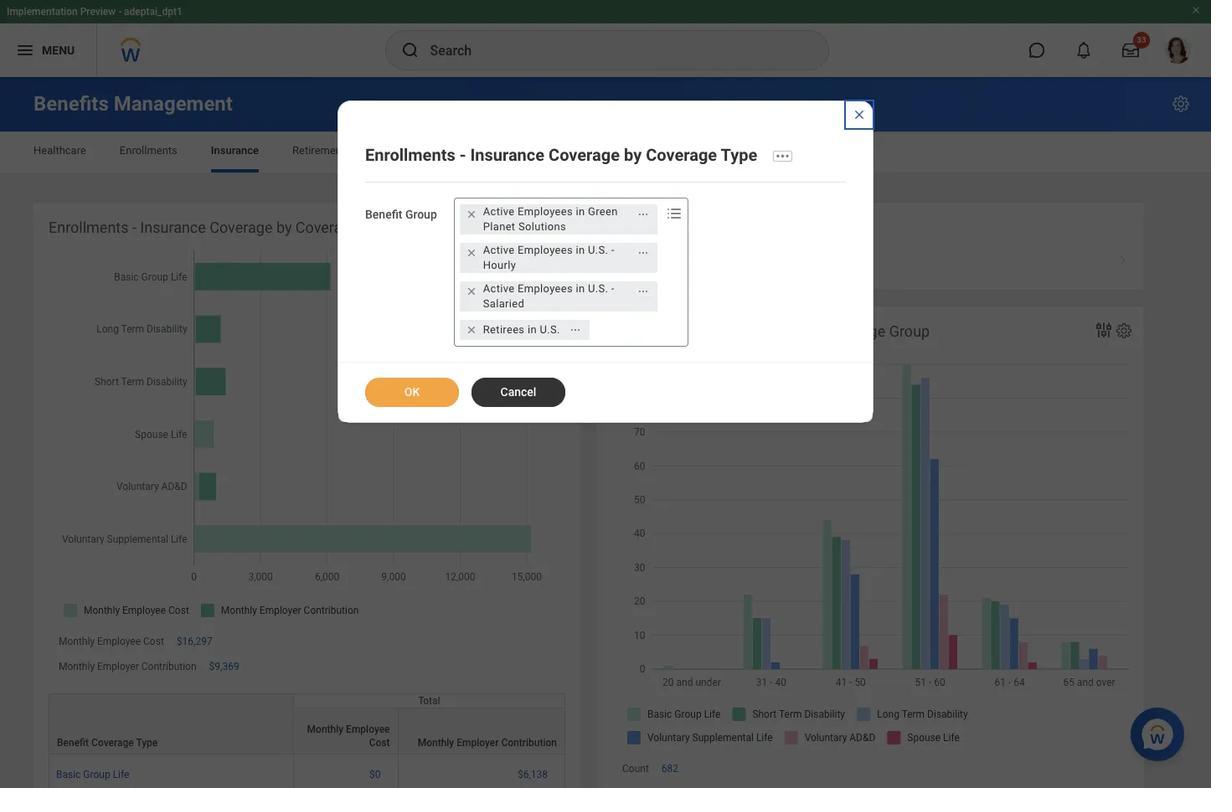 Task type: describe. For each thing, give the bounding box(es) containing it.
benefit coverage type button
[[49, 695, 293, 754]]

management
[[114, 92, 233, 116]]

implementation preview -   adeptai_dpt1
[[7, 6, 182, 18]]

$9,369
[[209, 661, 239, 673]]

act
[[498, 144, 515, 157]]

in inside retirees in u.s. element
[[528, 323, 537, 336]]

benefit coverage type
[[57, 737, 158, 749]]

u.s. for active employees in u.s. - hourly
[[588, 243, 608, 256]]

reorganize
[[643, 256, 697, 268]]

close view compensation review calculation table image
[[853, 108, 866, 121]]

insurability
[[725, 219, 798, 236]]

active employees in u.s. - salaried element
[[483, 281, 628, 311]]

by for enrollments - insurance coverage by coverage type element on the left
[[276, 219, 292, 236]]

evidence
[[643, 219, 703, 236]]

active employees in u.s. - salaried
[[483, 282, 615, 310]]

active for active employees in u.s. - hourly
[[483, 243, 515, 256]]

$0
[[369, 769, 381, 781]]

menu group image
[[612, 215, 635, 238]]

solutions
[[518, 220, 566, 233]]

$16,297 button
[[177, 635, 215, 648]]

cancel button
[[472, 377, 565, 407]]

related actions image for active employees in u.s. - salaried
[[637, 285, 649, 297]]

in for active employees in u.s. - hourly
[[576, 243, 585, 256]]

monthly employee cost inside popup button
[[307, 724, 390, 749]]

affordable care act
[[419, 144, 515, 157]]

0 horizontal spatial monthly employer contribution
[[59, 661, 196, 673]]

retirement savings
[[292, 144, 386, 157]]

0 horizontal spatial employer
[[97, 661, 139, 673]]

coverage inside popup button
[[91, 737, 134, 749]]

0 vertical spatial cost
[[143, 636, 164, 647]]

$6,138
[[518, 769, 548, 781]]

ok
[[404, 385, 420, 398]]

optimize
[[712, 256, 755, 268]]

related actions image for active employees in u.s. - hourly
[[637, 247, 649, 258]]

benefit for benefit coverage type
[[57, 737, 89, 749]]

cost inside monthly employee cost
[[369, 737, 390, 749]]

salaried
[[483, 297, 524, 310]]

items selected list box
[[455, 201, 662, 343]]

cancel
[[500, 385, 536, 398]]

age
[[859, 322, 885, 340]]

monthly inside monthly employee cost
[[307, 724, 343, 736]]

retirees in u.s., press delete to clear value. option
[[460, 320, 589, 340]]

monthly employer contribution inside popup button
[[418, 737, 557, 749]]

enrollments inside enrollments - insurance coverage by coverage type element
[[49, 219, 129, 236]]

employer inside popup button
[[457, 737, 499, 749]]

active employees in u.s. - hourly element
[[483, 243, 628, 273]]

implementation preview -   adeptai_dpt1 banner
[[0, 0, 1211, 77]]

type inside benefit coverage type popup button
[[136, 737, 158, 749]]

enrollments inside enrollments - insurance coverage by coverage type dialog
[[365, 145, 455, 165]]

benefits management main content
[[0, 77, 1211, 788]]

by for enrollments - insurance coverage by age group element
[[840, 322, 855, 340]]

outcomes
[[758, 256, 808, 268]]

group for benefit group
[[405, 207, 437, 221]]

enrollments - insurance coverage by age group
[[612, 322, 930, 340]]

0 horizontal spatial contribution
[[141, 661, 196, 673]]

active for active employees in u.s. - salaried
[[483, 282, 515, 295]]

retirees in u.s.
[[483, 323, 560, 336]]

x small image for active employees in green planet solutions
[[463, 206, 480, 223]]

$0 button
[[369, 768, 383, 782]]

row containing total
[[49, 694, 565, 755]]

employees for solutions
[[518, 205, 573, 218]]

- inside enrollments - insurance coverage by coverage type element
[[132, 219, 136, 236]]

type inside enrollments - insurance coverage by coverage type dialog
[[721, 145, 757, 165]]

chevron right image
[[1112, 250, 1134, 266]]

life
[[113, 769, 129, 781]]

search image
[[400, 40, 420, 60]]

682 button
[[661, 762, 681, 776]]

x small image for retirees
[[463, 321, 480, 338]]

total
[[418, 695, 440, 707]]

enrollments inside 'tab list'
[[120, 144, 177, 157]]

to
[[700, 256, 710, 268]]

retirees in u.s. element
[[483, 322, 560, 337]]

green
[[588, 205, 618, 218]]

retirees
[[483, 323, 525, 336]]

tab list inside the benefits management "main content"
[[17, 132, 1194, 173]]

enrollments - insurance coverage by age group element
[[597, 307, 1144, 788]]

active employees in green planet solutions, press delete to clear value. option
[[460, 204, 657, 234]]

u.s. for active employees in u.s. - salaried
[[588, 282, 608, 295]]

monthly employee cost button
[[294, 709, 397, 754]]



Task type: vqa. For each thing, say whether or not it's contained in the screenshot.
Enrollments - Insurance Coverage by Coverage Type to the top
yes



Task type: locate. For each thing, give the bounding box(es) containing it.
0 vertical spatial type
[[721, 145, 757, 165]]

group inside enrollments - insurance coverage by coverage type dialog
[[405, 207, 437, 221]]

1 horizontal spatial employer
[[457, 737, 499, 749]]

implementation
[[7, 6, 78, 18]]

x small image left planet
[[463, 206, 480, 223]]

u.s. inside 'active employees in u.s. - salaried'
[[588, 282, 608, 295]]

enrollments - insurance coverage by coverage type inside the benefits management "main content"
[[49, 219, 394, 236]]

2 vertical spatial group
[[83, 769, 110, 781]]

employees for hourly
[[518, 243, 573, 256]]

related actions image
[[569, 324, 581, 335]]

0 vertical spatial monthly employee cost
[[59, 636, 164, 647]]

active employees in u.s. - salaried, press delete to clear value. option
[[460, 281, 657, 311]]

1 vertical spatial cost
[[369, 737, 390, 749]]

type
[[721, 145, 757, 165], [362, 219, 394, 236], [136, 737, 158, 749]]

enrollments - insurance coverage by coverage type dialog
[[338, 101, 874, 423]]

benefits
[[34, 92, 109, 116]]

active employees in green planet solutions element
[[483, 204, 628, 234]]

savings
[[348, 144, 386, 157]]

related actions image
[[637, 208, 649, 220], [637, 247, 649, 258], [637, 285, 649, 297]]

prompts image
[[664, 203, 684, 223]]

active employees in u.s. - hourly
[[483, 243, 615, 271]]

basic
[[56, 769, 81, 781]]

employee left $16,297
[[97, 636, 141, 647]]

0 horizontal spatial type
[[136, 737, 158, 749]]

employees inside active employees in green planet solutions
[[518, 205, 573, 218]]

2 horizontal spatial type
[[721, 145, 757, 165]]

benefit group
[[365, 207, 437, 221]]

insurance inside dialog
[[470, 145, 544, 165]]

1 x small image from the top
[[463, 244, 480, 261]]

enrollments - insurance coverage by coverage type element
[[34, 203, 580, 788]]

contribution inside popup button
[[501, 737, 557, 749]]

active inside active employees in u.s. - hourly
[[483, 243, 515, 256]]

care
[[473, 144, 495, 157]]

active inside 'active employees in u.s. - salaried'
[[483, 282, 515, 295]]

1 vertical spatial group
[[889, 322, 930, 340]]

2 active from the top
[[483, 243, 515, 256]]

0 vertical spatial x small image
[[463, 244, 480, 261]]

in for active employees in u.s. - salaried
[[576, 282, 585, 295]]

1 vertical spatial active
[[483, 243, 515, 256]]

- inside active employees in u.s. - hourly
[[611, 243, 615, 256]]

$9,369 button
[[209, 660, 242, 674]]

0 horizontal spatial by
[[276, 219, 292, 236]]

employees for salaried
[[518, 282, 573, 295]]

monthly employer contribution button
[[398, 709, 564, 754]]

row
[[49, 694, 565, 755], [49, 708, 565, 755], [49, 755, 565, 788]]

contribution up $6,138
[[501, 737, 557, 749]]

adeptai_dpt1
[[124, 6, 182, 18]]

1 vertical spatial benefit
[[57, 737, 89, 749]]

0 vertical spatial x small image
[[463, 206, 480, 223]]

enrollments inside enrollments - insurance coverage by age group element
[[612, 322, 692, 340]]

1 horizontal spatial monthly employee cost
[[307, 724, 390, 749]]

benefit up 'basic'
[[57, 737, 89, 749]]

0 vertical spatial benefit
[[365, 207, 402, 221]]

group right age
[[889, 322, 930, 340]]

0 vertical spatial active
[[483, 205, 515, 218]]

related actions image right menu group image
[[637, 208, 649, 220]]

enrollments
[[120, 144, 177, 157], [365, 145, 455, 165], [49, 219, 129, 236], [612, 322, 692, 340]]

related actions image for active employees in green planet solutions
[[637, 208, 649, 220]]

2 horizontal spatial by
[[840, 322, 855, 340]]

1 horizontal spatial by
[[624, 145, 642, 165]]

1 horizontal spatial type
[[362, 219, 394, 236]]

x small image for active employees in u.s. - salaried
[[463, 283, 480, 300]]

1 vertical spatial enrollments - insurance coverage by coverage type
[[49, 219, 394, 236]]

related actions image down 'evidence'
[[637, 247, 649, 258]]

0 horizontal spatial cost
[[143, 636, 164, 647]]

0 vertical spatial by
[[624, 145, 642, 165]]

0 horizontal spatial benefit
[[57, 737, 89, 749]]

monthly employee cost
[[59, 636, 164, 647], [307, 724, 390, 749]]

1 vertical spatial type
[[362, 219, 394, 236]]

group down affordable
[[405, 207, 437, 221]]

tab list
[[17, 132, 1194, 173]]

0 horizontal spatial employee
[[97, 636, 141, 647]]

1 vertical spatial related actions image
[[637, 247, 649, 258]]

row containing basic group life
[[49, 755, 565, 788]]

1 horizontal spatial group
[[405, 207, 437, 221]]

ok button
[[365, 377, 459, 407]]

0 horizontal spatial group
[[83, 769, 110, 781]]

enrollments - insurance coverage by coverage type link
[[365, 145, 757, 165]]

0 horizontal spatial monthly employee cost
[[59, 636, 164, 647]]

planet
[[483, 220, 515, 233]]

monthly employer contribution up $6,138
[[418, 737, 557, 749]]

enrollments down reorganize
[[612, 322, 692, 340]]

employer down total popup button
[[457, 737, 499, 749]]

2 vertical spatial employees
[[518, 282, 573, 295]]

2 x small image from the top
[[463, 283, 480, 300]]

preview
[[80, 6, 116, 18]]

cost left $16,297
[[143, 636, 164, 647]]

in inside 'active employees in u.s. - salaried'
[[576, 282, 585, 295]]

x small image left retirees
[[463, 321, 480, 338]]

close environment banner image
[[1191, 5, 1201, 15]]

0 vertical spatial group
[[405, 207, 437, 221]]

by inside dialog
[[624, 145, 642, 165]]

employees down solutions
[[518, 243, 573, 256]]

0 vertical spatial related actions image
[[637, 208, 649, 220]]

1 horizontal spatial cost
[[369, 737, 390, 749]]

0 vertical spatial monthly employer contribution
[[59, 661, 196, 673]]

0 vertical spatial enrollments - insurance coverage by coverage type
[[365, 145, 757, 165]]

of
[[707, 219, 721, 236]]

1 horizontal spatial benefit
[[365, 207, 402, 221]]

cost up $0 'button'
[[369, 737, 390, 749]]

benefit
[[365, 207, 402, 221], [57, 737, 89, 749]]

active for active employees in green planet solutions
[[483, 205, 515, 218]]

2 vertical spatial by
[[840, 322, 855, 340]]

$6,138 button
[[518, 768, 550, 782]]

cost
[[143, 636, 164, 647], [369, 737, 390, 749]]

active up salaried
[[483, 282, 515, 295]]

benefit for benefit group
[[365, 207, 402, 221]]

tab list containing healthcare
[[17, 132, 1194, 173]]

- inside implementation preview -   adeptai_dpt1 banner
[[118, 6, 122, 18]]

2 x small image from the top
[[463, 321, 480, 338]]

2 row from the top
[[49, 708, 565, 755]]

1 vertical spatial contribution
[[501, 737, 557, 749]]

x small image
[[463, 244, 480, 261], [463, 321, 480, 338]]

1 vertical spatial monthly employer contribution
[[418, 737, 557, 749]]

682
[[661, 763, 678, 775]]

benefit down savings
[[365, 207, 402, 221]]

1 vertical spatial monthly employee cost
[[307, 724, 390, 749]]

x small image
[[463, 206, 480, 223], [463, 283, 480, 300]]

1 horizontal spatial monthly employer contribution
[[418, 737, 557, 749]]

coverage
[[549, 145, 620, 165], [646, 145, 717, 165], [210, 219, 273, 236], [296, 219, 358, 236], [773, 322, 836, 340], [91, 737, 134, 749]]

1 vertical spatial u.s.
[[588, 282, 608, 295]]

1 horizontal spatial contribution
[[501, 737, 557, 749]]

-
[[118, 6, 122, 18], [460, 145, 466, 165], [132, 219, 136, 236], [611, 243, 615, 256], [611, 282, 615, 295], [696, 322, 700, 340]]

u.s.
[[588, 243, 608, 256], [588, 282, 608, 295], [540, 323, 560, 336]]

- inside 'active employees in u.s. - salaried'
[[611, 282, 615, 295]]

0 vertical spatial employee
[[97, 636, 141, 647]]

3 row from the top
[[49, 755, 565, 788]]

evidence of insurability
[[643, 219, 798, 236]]

in
[[576, 205, 585, 218], [576, 243, 585, 256], [576, 282, 585, 295], [528, 323, 537, 336]]

active up planet
[[483, 205, 515, 218]]

monthly
[[59, 636, 95, 647], [59, 661, 95, 673], [307, 724, 343, 736], [418, 737, 454, 749]]

x small image for active
[[463, 244, 480, 261]]

enrollments down healthcare
[[49, 219, 129, 236]]

2 vertical spatial related actions image
[[637, 285, 649, 297]]

employee inside popup button
[[346, 724, 390, 736]]

1 vertical spatial employer
[[457, 737, 499, 749]]

2 horizontal spatial group
[[889, 322, 930, 340]]

0 vertical spatial contribution
[[141, 661, 196, 673]]

1 vertical spatial employee
[[346, 724, 390, 736]]

related actions image inside active employees in green planet solutions, press delete to clear value. option
[[637, 208, 649, 220]]

reorganize to optimize outcomes link
[[597, 245, 1144, 279]]

affordable
[[419, 144, 470, 157]]

1 vertical spatial x small image
[[463, 283, 480, 300]]

x small image left the hourly
[[463, 244, 480, 261]]

contribution down $16,297
[[141, 661, 196, 673]]

benefits management
[[34, 92, 233, 116]]

healthcare
[[34, 144, 86, 157]]

active employees in u.s. - hourly, press delete to clear value. option
[[460, 243, 657, 273]]

2 vertical spatial u.s.
[[540, 323, 560, 336]]

1 vertical spatial by
[[276, 219, 292, 236]]

group inside enrollments - insurance coverage by coverage type element
[[83, 769, 110, 781]]

1 active from the top
[[483, 205, 515, 218]]

employees
[[518, 205, 573, 218], [518, 243, 573, 256], [518, 282, 573, 295]]

in for active employees in green planet solutions
[[576, 205, 585, 218]]

basic group life link
[[56, 766, 129, 781]]

employees down active employees in u.s. - hourly
[[518, 282, 573, 295]]

1 related actions image from the top
[[637, 208, 649, 220]]

in inside active employees in green planet solutions
[[576, 205, 585, 218]]

1 vertical spatial x small image
[[463, 321, 480, 338]]

1 vertical spatial employees
[[518, 243, 573, 256]]

active employees in green planet solutions
[[483, 205, 618, 233]]

insurance inside 'tab list'
[[211, 144, 259, 157]]

2 vertical spatial type
[[136, 737, 158, 749]]

total button
[[294, 695, 564, 708]]

monthly employee cost up the $0
[[307, 724, 390, 749]]

u.s. inside retirees in u.s. element
[[540, 323, 560, 336]]

1 x small image from the top
[[463, 206, 480, 223]]

enrollments - insurance coverage by coverage type inside dialog
[[365, 145, 757, 165]]

- inside enrollments - insurance coverage by age group element
[[696, 322, 700, 340]]

enrollments up benefit group at the left of page
[[365, 145, 455, 165]]

employer
[[97, 661, 139, 673], [457, 737, 499, 749]]

basic group life
[[56, 769, 129, 781]]

1 horizontal spatial employee
[[346, 724, 390, 736]]

related actions image down reorganize
[[637, 285, 649, 297]]

monthly employee cost left $16,297
[[59, 636, 164, 647]]

enrollments - insurance coverage by coverage type
[[365, 145, 757, 165], [49, 219, 394, 236]]

1 row from the top
[[49, 694, 565, 755]]

related actions image inside active employees in u.s. - hourly, press delete to clear value. option
[[637, 247, 649, 258]]

contribution
[[141, 661, 196, 673], [501, 737, 557, 749]]

employee
[[97, 636, 141, 647], [346, 724, 390, 736]]

monthly employer contribution down $16,297
[[59, 661, 196, 673]]

x small image inside active employees in u.s. - hourly, press delete to clear value. option
[[463, 244, 480, 261]]

count
[[622, 763, 649, 775]]

3 employees from the top
[[518, 282, 573, 295]]

employees inside active employees in u.s. - hourly
[[518, 243, 573, 256]]

group for basic group life
[[83, 769, 110, 781]]

reorganize to optimize outcomes
[[643, 256, 808, 268]]

active
[[483, 205, 515, 218], [483, 243, 515, 256], [483, 282, 515, 295]]

in inside active employees in u.s. - hourly
[[576, 243, 585, 256]]

notifications large image
[[1075, 42, 1092, 59]]

2 vertical spatial active
[[483, 282, 515, 295]]

3 active from the top
[[483, 282, 515, 295]]

inbox large image
[[1122, 42, 1139, 59]]

3 related actions image from the top
[[637, 285, 649, 297]]

retirement
[[292, 144, 345, 157]]

active up the hourly
[[483, 243, 515, 256]]

group left life
[[83, 769, 110, 781]]

$16,297
[[177, 636, 212, 647]]

benefit inside enrollments - insurance coverage by coverage type dialog
[[365, 207, 402, 221]]

by
[[624, 145, 642, 165], [276, 219, 292, 236], [840, 322, 855, 340]]

u.s. inside active employees in u.s. - hourly
[[588, 243, 608, 256]]

insurance
[[211, 144, 259, 157], [470, 145, 544, 165], [140, 219, 206, 236], [704, 322, 770, 340]]

active inside active employees in green planet solutions
[[483, 205, 515, 218]]

0 vertical spatial u.s.
[[588, 243, 608, 256]]

group
[[405, 207, 437, 221], [889, 322, 930, 340], [83, 769, 110, 781]]

employee up the $0
[[346, 724, 390, 736]]

related actions image inside active employees in u.s. - salaried, press delete to clear value. option
[[637, 285, 649, 297]]

row containing monthly employee cost
[[49, 708, 565, 755]]

hourly
[[483, 259, 516, 271]]

enrollments down benefits management
[[120, 144, 177, 157]]

2 employees from the top
[[518, 243, 573, 256]]

employees inside 'active employees in u.s. - salaried'
[[518, 282, 573, 295]]

configure this page image
[[1171, 94, 1191, 114]]

monthly employer contribution
[[59, 661, 196, 673], [418, 737, 557, 749]]

profile logan mcneil element
[[1154, 32, 1201, 69]]

0 vertical spatial employees
[[518, 205, 573, 218]]

2 related actions image from the top
[[637, 247, 649, 258]]

benefit inside popup button
[[57, 737, 89, 749]]

x small image left salaried
[[463, 283, 480, 300]]

1 employees from the top
[[518, 205, 573, 218]]

employer up benefit coverage type
[[97, 661, 139, 673]]

0 vertical spatial employer
[[97, 661, 139, 673]]

employees up solutions
[[518, 205, 573, 218]]



